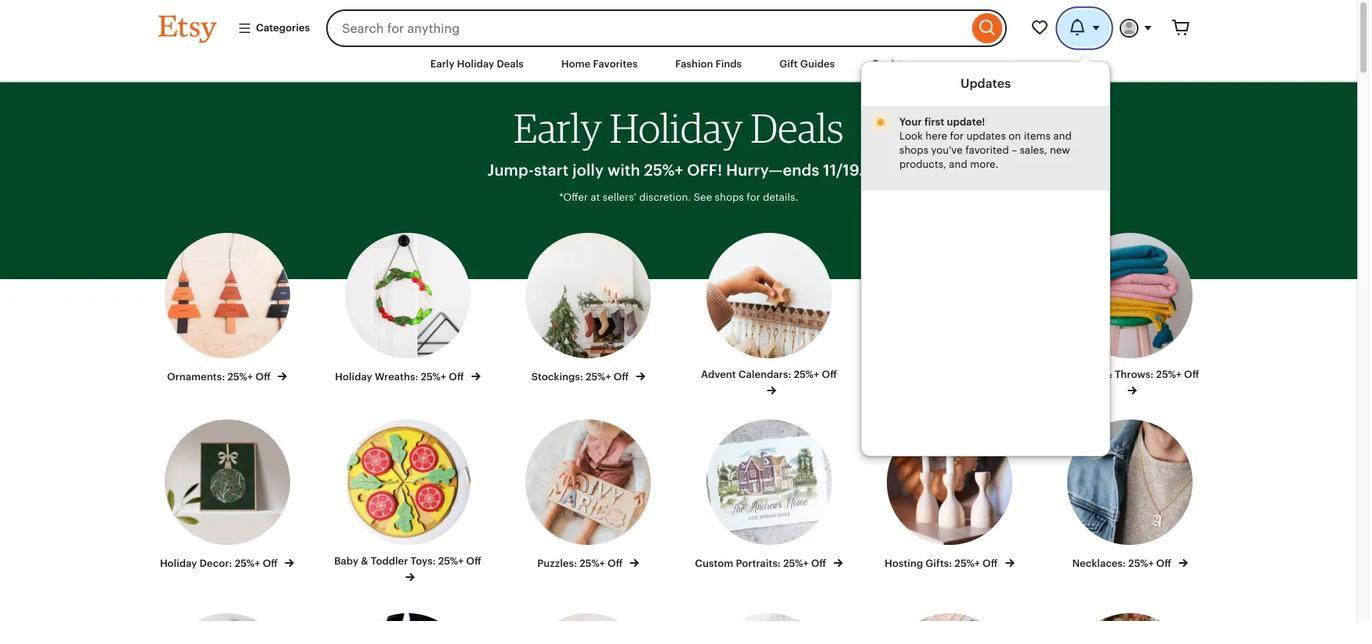 Task type: vqa. For each thing, say whether or not it's contained in the screenshot.
"Advent"
yes



Task type: locate. For each thing, give the bounding box(es) containing it.
0 vertical spatial for
[[950, 130, 964, 142]]

0 horizontal spatial &
[[361, 556, 368, 567]]

menu bar
[[130, 47, 1228, 83]]

items
[[1024, 130, 1051, 142]]

blankets & throws: 25%+ off
[[1061, 369, 1200, 381]]

off right the calendars:
[[822, 369, 837, 381]]

toys:
[[411, 556, 436, 567]]

0 horizontal spatial early
[[430, 58, 455, 70]]

hurry—ends
[[727, 162, 820, 179]]

11/19.*
[[824, 162, 870, 179]]

1 horizontal spatial deals
[[751, 104, 844, 152]]

& for blankets
[[1105, 369, 1113, 381]]

25%+ right the necklaces:
[[1129, 558, 1154, 570]]

jump-
[[488, 162, 534, 179]]

gifts:
[[926, 558, 953, 570]]

0 vertical spatial &
[[1105, 369, 1113, 381]]

0 vertical spatial deals
[[497, 58, 524, 70]]

off right the toys:
[[466, 556, 482, 567]]

for down update!
[[950, 130, 964, 142]]

off right gifts:
[[983, 558, 998, 570]]

1 horizontal spatial &
[[1105, 369, 1113, 381]]

off
[[822, 369, 837, 381], [1185, 369, 1200, 381], [256, 371, 271, 383], [449, 371, 464, 383], [614, 371, 629, 383], [466, 556, 482, 567], [263, 558, 278, 570], [608, 558, 623, 570], [811, 558, 827, 570], [983, 558, 998, 570], [1157, 558, 1172, 570]]

and up new
[[1053, 130, 1072, 142]]

0 vertical spatial shops
[[899, 144, 928, 156]]

off!
[[687, 162, 723, 179]]

shops
[[899, 144, 928, 156], [715, 192, 744, 203]]

1 vertical spatial shops
[[715, 192, 744, 203]]

shops down look
[[899, 144, 928, 156]]

hosting gifts: 25%+ off
[[885, 558, 1001, 570]]

holiday wreaths: 25%+ off link
[[332, 233, 484, 385]]

puzzles:
[[538, 558, 577, 570]]

update!
[[947, 116, 985, 128]]

fashion finds
[[676, 58, 742, 70]]

fashion
[[676, 58, 713, 70]]

with
[[608, 162, 640, 179]]

deals inside main content
[[751, 104, 844, 152]]

discretion.
[[640, 192, 691, 203]]

0 vertical spatial early
[[430, 58, 455, 70]]

throws:
[[1115, 369, 1154, 381]]

gift guides
[[780, 58, 835, 70]]

details.
[[763, 192, 799, 203]]

0 horizontal spatial for
[[747, 192, 761, 203]]

25%+ right portraits:
[[783, 558, 809, 570]]

25%+ right puzzles:
[[580, 558, 605, 570]]

early inside main content
[[514, 104, 602, 152]]

at
[[591, 192, 600, 203]]

Search for anything text field
[[326, 9, 968, 47]]

deals up hurry—ends
[[751, 104, 844, 152]]

home
[[562, 58, 591, 70]]

25%+ right stockings:
[[586, 371, 611, 383]]

portraits:
[[736, 558, 781, 570]]

1 horizontal spatial early
[[514, 104, 602, 152]]

shops right see
[[715, 192, 744, 203]]

1 horizontal spatial for
[[950, 130, 964, 142]]

advent
[[701, 369, 736, 381]]

early holiday deals
[[430, 58, 524, 70], [514, 104, 844, 152]]

holiday
[[457, 58, 494, 70], [610, 104, 743, 152], [335, 371, 372, 383], [160, 558, 197, 570]]

necklaces: 25%+ off link
[[1054, 420, 1207, 571]]

& left throws:
[[1105, 369, 1113, 381]]

*offer at sellers' discretion. see shops for details.
[[559, 192, 799, 203]]

here
[[926, 130, 947, 142]]

off right wreaths:
[[449, 371, 464, 383]]

holiday decor: 25%+ off link
[[151, 420, 303, 571]]

1 horizontal spatial and
[[1053, 130, 1072, 142]]

1 vertical spatial deals
[[751, 104, 844, 152]]

for
[[950, 130, 964, 142], [747, 192, 761, 203]]

and
[[1053, 130, 1072, 142], [949, 158, 967, 170]]

categories button
[[226, 14, 322, 42]]

& right baby
[[361, 556, 368, 567]]

and down you've
[[949, 158, 967, 170]]

necklaces:
[[1073, 558, 1126, 570]]

25%+ up discretion.
[[644, 162, 684, 179]]

necklaces: 25%+ off
[[1073, 558, 1175, 570]]

gift
[[780, 58, 798, 70]]

favorites
[[593, 58, 638, 70]]

deals
[[497, 58, 524, 70], [751, 104, 844, 152]]

off right decor:
[[263, 558, 278, 570]]

25%+ right the calendars:
[[794, 369, 820, 381]]

for inside your first update! look here for updates on items and shops you've favorited – sales, new products, and more.
[[950, 130, 964, 142]]

off right portraits:
[[811, 558, 827, 570]]

25%+
[[644, 162, 684, 179], [794, 369, 820, 381], [1157, 369, 1182, 381], [228, 371, 253, 383], [421, 371, 446, 383], [586, 371, 611, 383], [438, 556, 464, 567], [235, 558, 260, 570], [580, 558, 605, 570], [783, 558, 809, 570], [955, 558, 981, 570], [1129, 558, 1154, 570]]

early
[[430, 58, 455, 70], [514, 104, 602, 152]]

1 vertical spatial early holiday deals
[[514, 104, 844, 152]]

your first update! look here for updates on items and shops you've favorited – sales, new products, and more.
[[899, 116, 1072, 170]]

0 horizontal spatial deals
[[497, 58, 524, 70]]

1 vertical spatial &
[[361, 556, 368, 567]]

custom portraits: 25%+ off link
[[693, 420, 846, 571]]

0 horizontal spatial shops
[[715, 192, 744, 203]]

baby
[[334, 556, 359, 567]]

for left details.
[[747, 192, 761, 203]]

None search field
[[326, 9, 1007, 47]]

holiday decor: 25%+ off
[[160, 558, 280, 570]]

1 vertical spatial for
[[747, 192, 761, 203]]

products,
[[899, 158, 946, 170]]

stockings:
[[532, 371, 583, 383]]

guides
[[801, 58, 835, 70]]

1 vertical spatial early
[[514, 104, 602, 152]]

25%+ right throws:
[[1157, 369, 1182, 381]]

deals inside menu bar
[[497, 58, 524, 70]]

menu bar containing early holiday deals
[[130, 47, 1228, 83]]

& for baby
[[361, 556, 368, 567]]

1 horizontal spatial shops
[[899, 144, 928, 156]]

updates
[[966, 130, 1006, 142]]

–
[[1012, 144, 1017, 156]]

ornaments: 25%+ off
[[167, 371, 273, 383]]

none search field inside updates banner
[[326, 9, 1007, 47]]

&
[[1105, 369, 1113, 381], [361, 556, 368, 567]]

deals left home
[[497, 58, 524, 70]]

1 vertical spatial and
[[949, 158, 967, 170]]

stockings: 25%+ off
[[532, 371, 632, 383]]

puzzles: 25%+ off link
[[512, 420, 665, 571]]

shops inside early holiday deals main content
[[715, 192, 744, 203]]

updates
[[961, 76, 1011, 91]]

new
[[1050, 144, 1070, 156]]

jolly
[[573, 162, 604, 179]]



Task type: describe. For each thing, give the bounding box(es) containing it.
early holiday deals main content
[[0, 83, 1358, 621]]

early holiday deals link
[[419, 50, 536, 79]]

finds
[[716, 58, 742, 70]]

wreaths:
[[375, 371, 418, 383]]

shops inside your first update! look here for updates on items and shops you've favorited – sales, new products, and more.
[[899, 144, 928, 156]]

categories
[[256, 22, 310, 34]]

ornaments:
[[167, 371, 225, 383]]

advent calendars: 25%+ off link
[[693, 233, 846, 399]]

toddler
[[371, 556, 408, 567]]

hosting gifts: 25%+ off link
[[874, 420, 1026, 571]]

25%+ right the toys:
[[438, 556, 464, 567]]

early inside menu bar
[[430, 58, 455, 70]]

blankets
[[1061, 369, 1103, 381]]

custom portraits: 25%+ off
[[695, 558, 829, 570]]

stockings: 25%+ off link
[[512, 233, 665, 385]]

sellers'
[[603, 192, 637, 203]]

holiday wreaths: 25%+ off
[[335, 371, 467, 383]]

*offer
[[559, 192, 588, 203]]

25%+ right gifts:
[[955, 558, 981, 570]]

25%+ right 'ornaments:'
[[228, 371, 253, 383]]

ornaments: 25%+ off link
[[151, 233, 303, 385]]

blankets & throws: 25%+ off link
[[1054, 233, 1207, 399]]

home favorites
[[562, 58, 638, 70]]

decor:
[[200, 558, 232, 570]]

start
[[534, 162, 569, 179]]

off right stockings:
[[614, 371, 629, 383]]

sales,
[[1020, 144, 1047, 156]]

baby & toddler toys: 25%+ off link
[[332, 420, 484, 585]]

custom
[[695, 558, 734, 570]]

more.
[[970, 158, 999, 170]]

early holiday deals inside main content
[[514, 104, 844, 152]]

fashion finds link
[[664, 50, 754, 79]]

your
[[899, 116, 922, 128]]

you've
[[931, 144, 963, 156]]

calendars:
[[739, 369, 792, 381]]

look
[[899, 130, 923, 142]]

see
[[694, 192, 712, 203]]

gift guides link
[[768, 50, 847, 79]]

0 vertical spatial early holiday deals
[[430, 58, 524, 70]]

off right 'ornaments:'
[[256, 371, 271, 383]]

25%+ right wreaths:
[[421, 371, 446, 383]]

off right throws:
[[1185, 369, 1200, 381]]

0 vertical spatial and
[[1053, 130, 1072, 142]]

off right the necklaces:
[[1157, 558, 1172, 570]]

baby & toddler toys: 25%+ off
[[334, 556, 482, 567]]

puzzles: 25%+ off
[[538, 558, 626, 570]]

favorited
[[965, 144, 1009, 156]]

updates banner
[[130, 0, 1228, 457]]

0 horizontal spatial and
[[949, 158, 967, 170]]

advent calendars: 25%+ off
[[701, 369, 837, 381]]

jump-start jolly with 25%+ off! hurry—ends 11/19.*
[[488, 162, 870, 179]]

off right puzzles:
[[608, 558, 623, 570]]

hosting
[[885, 558, 924, 570]]

first
[[924, 116, 944, 128]]

home favorites link
[[550, 50, 650, 79]]

on
[[1009, 130, 1021, 142]]

25%+ right decor:
[[235, 558, 260, 570]]

for inside early holiday deals main content
[[747, 192, 761, 203]]



